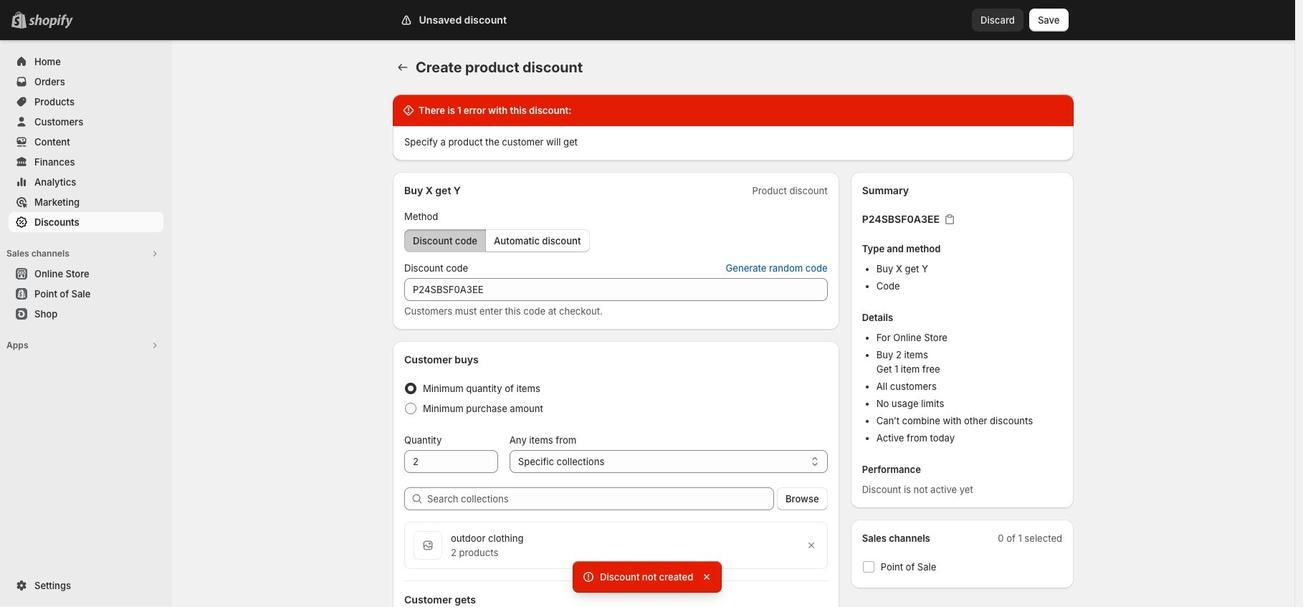 Task type: vqa. For each thing, say whether or not it's contained in the screenshot.
My Store 'icon'
no



Task type: describe. For each thing, give the bounding box(es) containing it.
shopify image
[[29, 14, 73, 29]]



Task type: locate. For each thing, give the bounding box(es) containing it.
Search collections text field
[[427, 488, 775, 511]]

None text field
[[404, 450, 498, 473]]

None text field
[[404, 278, 828, 301]]



